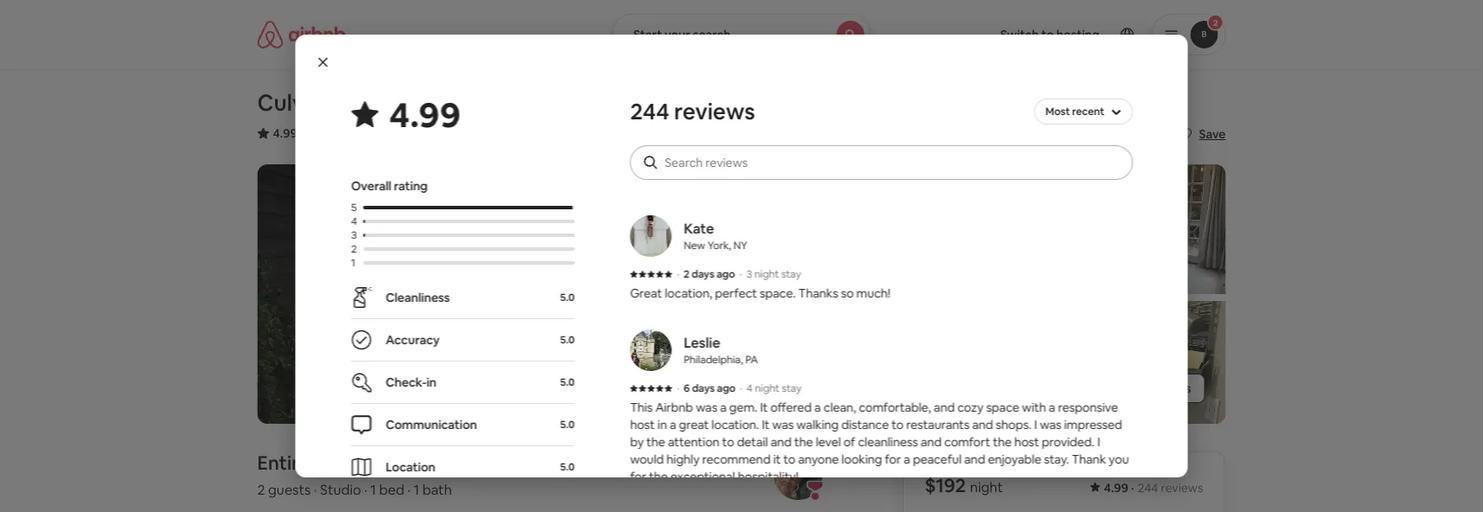 Task type: vqa. For each thing, say whether or not it's contained in the screenshot.
Animals
no



Task type: locate. For each thing, give the bounding box(es) containing it.
and down cozy
[[972, 417, 993, 432]]

to down location.
[[722, 434, 734, 450]]

5.0 for communication
[[560, 418, 574, 431]]

impressed
[[1064, 417, 1122, 432]]

0 horizontal spatial host
[[630, 417, 655, 432]]

4 up gem.
[[746, 381, 752, 395]]

i down with
[[1034, 417, 1037, 432]]

a down airbnb
[[669, 417, 676, 432]]

start your search button
[[612, 14, 871, 55]]

it up detail
[[761, 417, 769, 432]]

ago for leslie
[[717, 381, 735, 395]]

by
[[630, 434, 644, 450]]

walking
[[796, 417, 838, 432]]

was
[[696, 400, 717, 415], [772, 417, 794, 432], [1040, 417, 1061, 432]]

0 vertical spatial night
[[754, 267, 779, 281]]

a down cleanliness
[[903, 452, 910, 467]]

2
[[351, 242, 357, 256], [683, 267, 689, 281], [257, 480, 265, 498]]

and up peaceful
[[920, 434, 942, 450]]

2 vertical spatial night
[[970, 478, 1003, 496]]

5 5.0 from the top
[[560, 460, 574, 474]]

1 left bath
[[414, 480, 420, 498]]

in up communication
[[426, 375, 436, 390]]

rating
[[394, 178, 427, 194]]

days right 6
[[692, 381, 714, 395]]

french doors to private patio. image
[[991, 164, 1226, 294]]

hosted
[[423, 450, 486, 475]]

ago
[[716, 267, 735, 281], [717, 381, 735, 395]]

bathroom image
[[749, 301, 984, 424]]

0 horizontal spatial for
[[630, 469, 646, 484]]

i
[[1034, 417, 1037, 432], [1097, 434, 1100, 450]]

4.99 · 244 reviews down you in the right bottom of the page
[[1104, 480, 1204, 496]]

2 inside entire guesthouse hosted by brenda 2 guests · studio · 1 bed · 1 bath
[[257, 480, 265, 498]]

244
[[630, 97, 669, 126], [307, 125, 328, 141], [1138, 480, 1159, 496]]

0 horizontal spatial 1
[[351, 256, 355, 269]]

0 vertical spatial i
[[1034, 417, 1037, 432]]

1 horizontal spatial for
[[885, 452, 901, 467]]

0 vertical spatial ago
[[716, 267, 735, 281]]

2 vertical spatial to
[[783, 452, 795, 467]]

a left gem.
[[720, 400, 726, 415]]

1 horizontal spatial in
[[657, 417, 667, 432]]

accuracy
[[385, 332, 439, 348]]

recent
[[1072, 105, 1104, 118]]

1 horizontal spatial 4.99 · 244 reviews
[[1104, 480, 1204, 496]]

check-in
[[385, 375, 436, 390]]

stylish
[[379, 88, 448, 117]]

night for kate
[[754, 267, 779, 281]]

1 ago from the top
[[716, 267, 735, 281]]

to down comfortable, in the right bottom of the page
[[891, 417, 903, 432]]

1 vertical spatial to
[[722, 434, 734, 450]]

ago up perfect
[[716, 267, 735, 281]]

entire guesthouse hosted by brenda 2 guests · studio · 1 bed · 1 bath
[[257, 450, 580, 498]]

it
[[760, 400, 768, 415], [761, 417, 769, 432]]

1 5.0 from the top
[[560, 291, 574, 304]]

host up enjoyable
[[1014, 434, 1039, 450]]

0 horizontal spatial in
[[426, 375, 436, 390]]

4
[[351, 215, 357, 228], [746, 381, 752, 395]]

comfortable,
[[859, 400, 931, 415]]

cozy
[[957, 400, 983, 415]]

4.99 · 244 reviews down city
[[273, 125, 374, 141]]

days for leslie
[[692, 381, 714, 395]]

communication
[[385, 417, 477, 432]]

2 horizontal spatial 244
[[1138, 480, 1159, 496]]

this airbnb was a gem. it offered a clean, comfortable, and cozy space with a responsive host in a great location. it was walking distance to restaurants and shops. i was impressed by the attention to detail and the level of cleanliness and comfort the host provided. i would highly recommend it to anyone looking for a peaceful and enjoyable stay.  thank you for the exceptional hospitality!
[[630, 400, 1129, 484]]

i down 'impressed'
[[1097, 434, 1100, 450]]

night up gem.
[[755, 381, 779, 395]]

stay.
[[1044, 452, 1069, 467]]

0 vertical spatial 3
[[351, 228, 357, 242]]

1 down 5
[[351, 256, 355, 269]]

thanks
[[798, 285, 838, 301]]

in
[[426, 375, 436, 390], [657, 417, 667, 432]]

1 horizontal spatial to
[[783, 452, 795, 467]]

superhost
[[407, 125, 464, 141]]

gem.
[[729, 400, 757, 415]]

so
[[841, 285, 854, 301]]

1 horizontal spatial 1
[[370, 480, 376, 498]]

2 vertical spatial 2
[[257, 480, 265, 498]]

in inside this airbnb was a gem. it offered a clean, comfortable, and cozy space with a responsive host in a great location. it was walking distance to restaurants and shops. i was impressed by the attention to detail and the level of cleanliness and comfort the host provided. i would highly recommend it to anyone looking for a peaceful and enjoyable stay.  thank you for the exceptional hospitality!
[[657, 417, 667, 432]]

0 vertical spatial 4
[[351, 215, 357, 228]]

2 horizontal spatial 4.99
[[1104, 480, 1129, 496]]

1 vertical spatial in
[[657, 417, 667, 432]]

1 stay from the top
[[781, 267, 801, 281]]

0 horizontal spatial 4
[[351, 215, 357, 228]]

2 up location,
[[683, 267, 689, 281]]

1
[[351, 256, 355, 269], [370, 480, 376, 498], [414, 480, 420, 498]]

1 horizontal spatial host
[[1014, 434, 1039, 450]]

1 horizontal spatial 3
[[746, 267, 752, 281]]

1 vertical spatial night
[[755, 381, 779, 395]]

1 days from the top
[[691, 267, 714, 281]]

and down "comfort"
[[964, 452, 985, 467]]

0 vertical spatial stay
[[781, 267, 801, 281]]

york,
[[707, 239, 731, 252]]

culver
[[257, 88, 326, 117]]

host
[[630, 417, 655, 432], [1014, 434, 1039, 450]]

5.0 for accuracy
[[560, 333, 574, 346]]

a up walking in the right of the page
[[814, 400, 821, 415]]

1 horizontal spatial was
[[772, 417, 794, 432]]

0 horizontal spatial 244
[[307, 125, 328, 141]]

for down cleanliness
[[885, 452, 901, 467]]

show
[[1102, 381, 1134, 396]]

4 5.0 from the top
[[560, 418, 574, 431]]

1 vertical spatial stay
[[782, 381, 801, 395]]

2 horizontal spatial 1
[[414, 480, 420, 498]]

0 vertical spatial days
[[691, 267, 714, 281]]

0 vertical spatial it
[[760, 400, 768, 415]]

4.99 down you in the right bottom of the page
[[1104, 480, 1129, 496]]

4 down 5
[[351, 215, 357, 228]]

show all photos button
[[1068, 374, 1205, 403]]

4.99 down culver
[[273, 125, 297, 141]]

2 horizontal spatial to
[[891, 417, 903, 432]]

2 left guests
[[257, 480, 265, 498]]

1 horizontal spatial 4.99
[[389, 92, 460, 137]]

1 vertical spatial it
[[761, 417, 769, 432]]

through the front door to open living space image
[[749, 164, 984, 294]]

ago up gem.
[[717, 381, 735, 395]]

2 down 5
[[351, 242, 357, 256]]

was up the great
[[696, 400, 717, 415]]

5.0
[[560, 291, 574, 304], [560, 333, 574, 346], [560, 375, 574, 389], [560, 418, 574, 431], [560, 460, 574, 474]]

1 vertical spatial ago
[[717, 381, 735, 395]]

in down airbnb
[[657, 417, 667, 432]]

1 vertical spatial days
[[692, 381, 714, 395]]

1 vertical spatial host
[[1014, 434, 1039, 450]]

save button
[[1172, 119, 1233, 149]]

Search reviews, Press 'Enter' to search text field
[[664, 154, 1115, 171]]

would
[[630, 452, 664, 467]]

philadelphia,
[[683, 353, 743, 366]]

days up location,
[[691, 267, 714, 281]]

brenda is a superhost. learn more about brenda. image
[[774, 452, 822, 500], [774, 452, 822, 500]]

·
[[300, 125, 303, 141], [677, 267, 679, 281], [739, 267, 742, 281], [677, 381, 679, 395], [740, 381, 742, 395], [1131, 480, 1134, 496], [314, 480, 317, 498], [364, 480, 367, 498], [408, 480, 411, 498]]

4.99
[[389, 92, 460, 137], [273, 125, 297, 141], [1104, 480, 1129, 496]]

stay up offered
[[782, 381, 801, 395]]

1 horizontal spatial 4
[[746, 381, 752, 395]]

0 horizontal spatial i
[[1034, 417, 1037, 432]]

ago for kate
[[716, 267, 735, 281]]

4.99 right city
[[389, 92, 460, 137]]

it right gem.
[[760, 400, 768, 415]]

2 ago from the top
[[717, 381, 735, 395]]

244 inside "4.99" dialog
[[630, 97, 669, 126]]

3 down 5
[[351, 228, 357, 242]]

2 days from the top
[[692, 381, 714, 395]]

and
[[934, 400, 955, 415], [972, 417, 993, 432], [770, 434, 791, 450], [920, 434, 942, 450], [964, 452, 985, 467]]

3 5.0 from the top
[[560, 375, 574, 389]]

the down would
[[649, 469, 667, 484]]

for down would
[[630, 469, 646, 484]]

1 left bed at the left of the page
[[370, 480, 376, 498]]

2 5.0 from the top
[[560, 333, 574, 346]]

0 vertical spatial 2
[[351, 242, 357, 256]]

to right it
[[783, 452, 795, 467]]

space
[[986, 400, 1019, 415]]

0 horizontal spatial 4.99 · 244 reviews
[[273, 125, 374, 141]]

night
[[754, 267, 779, 281], [755, 381, 779, 395], [970, 478, 1003, 496]]

0 vertical spatial to
[[891, 417, 903, 432]]

kate image
[[630, 215, 671, 257], [630, 215, 671, 257]]

and up restaurants
[[934, 400, 955, 415]]

for
[[885, 452, 901, 467], [630, 469, 646, 484]]

1 horizontal spatial 244
[[630, 97, 669, 126]]

stay up space. in the right bottom of the page
[[781, 267, 801, 281]]

1 vertical spatial i
[[1097, 434, 1100, 450]]

0 horizontal spatial 2
[[257, 480, 265, 498]]

1 horizontal spatial reviews
[[674, 97, 755, 126]]

guests
[[268, 480, 311, 498]]

5.0 for cleanliness
[[560, 291, 574, 304]]

host down this
[[630, 417, 655, 432]]

5
[[351, 201, 356, 214]]

0 vertical spatial for
[[885, 452, 901, 467]]

2 stay from the top
[[782, 381, 801, 395]]

3 up great location, perfect space. thanks so much!
[[746, 267, 752, 281]]

reviews
[[674, 97, 755, 126], [330, 125, 374, 141], [1161, 480, 1204, 496]]

restaurants
[[906, 417, 969, 432]]

night down enjoyable
[[970, 478, 1003, 496]]

was down with
[[1040, 417, 1061, 432]]

1 vertical spatial 3
[[746, 267, 752, 281]]

was down offered
[[772, 417, 794, 432]]

night up great location, perfect space. thanks so much!
[[754, 267, 779, 281]]

1 vertical spatial 2
[[683, 267, 689, 281]]

0 vertical spatial host
[[630, 417, 655, 432]]

4.99 · 244 reviews
[[273, 125, 374, 141], [1104, 480, 1204, 496]]

entire
[[257, 450, 310, 475]]



Task type: describe. For each thing, give the bounding box(es) containing it.
provided.
[[1042, 434, 1094, 450]]

guesthouse
[[453, 88, 582, 117]]

0 vertical spatial in
[[426, 375, 436, 390]]

$192 night
[[925, 473, 1003, 498]]

shops.
[[996, 417, 1031, 432]]

exceptional
[[670, 469, 735, 484]]

0 horizontal spatial 4.99
[[273, 125, 297, 141]]

looking
[[841, 452, 882, 467]]

leslie image
[[630, 330, 671, 371]]

the right by
[[646, 434, 665, 450]]

1 vertical spatial 4.99 · 244 reviews
[[1104, 480, 1204, 496]]

· 2 days ago · 3 night stay
[[677, 267, 801, 281]]

stay for kate
[[781, 267, 801, 281]]

recommend
[[702, 452, 770, 467]]

much!
[[856, 285, 890, 301]]

overall rating
[[351, 178, 427, 194]]

space.
[[760, 285, 796, 301]]

save
[[1199, 126, 1226, 142]]

hospitality!
[[738, 469, 798, 484]]

of
[[843, 434, 855, 450]]

244 reviews
[[630, 97, 755, 126]]

location.
[[711, 417, 759, 432]]

most recent
[[1045, 105, 1104, 118]]

kate
[[683, 219, 714, 237]]

great
[[630, 285, 662, 301]]

5.0 for check-in
[[560, 375, 574, 389]]

great location, perfect space. thanks so much!
[[630, 285, 890, 301]]

leslie
[[683, 333, 720, 351]]

enjoyable
[[988, 452, 1041, 467]]

this
[[630, 400, 652, 415]]

level
[[816, 434, 841, 450]]

0 horizontal spatial reviews
[[330, 125, 374, 141]]

and up it
[[770, 434, 791, 450]]

location,
[[664, 285, 712, 301]]

by brenda
[[490, 450, 580, 475]]

4.99 dialog
[[295, 35, 1188, 512]]

most recent button
[[1034, 97, 1133, 126]]

with
[[1022, 400, 1046, 415]]

1 vertical spatial 4
[[746, 381, 752, 395]]

guesthouse
[[314, 450, 419, 475]]

attention
[[668, 434, 719, 450]]

1 horizontal spatial 2
[[351, 242, 357, 256]]

new
[[683, 239, 705, 252]]

you
[[1109, 452, 1129, 467]]

5.0 for location
[[560, 460, 574, 474]]

check-
[[385, 375, 426, 390]]

1 horizontal spatial i
[[1097, 434, 1100, 450]]

responsive
[[1058, 400, 1118, 415]]

profile element
[[892, 0, 1226, 69]]

pa
[[745, 353, 758, 366]]

leslie philadelphia, pa
[[683, 333, 758, 366]]

the down 'shops.' in the bottom right of the page
[[993, 434, 1012, 450]]

great
[[679, 417, 709, 432]]

culver city stylish guesthouse
[[257, 88, 582, 117]]

6
[[683, 381, 689, 395]]

leslie image
[[630, 330, 671, 371]]

$192
[[925, 473, 966, 498]]

anyone
[[798, 452, 839, 467]]

ny
[[733, 239, 747, 252]]

photos
[[1151, 381, 1191, 396]]

a right with
[[1049, 400, 1055, 415]]

1 inside "4.99" dialog
[[351, 256, 355, 269]]

night for leslie
[[755, 381, 779, 395]]

peaceful
[[913, 452, 961, 467]]

distance
[[841, 417, 889, 432]]

all
[[1136, 381, 1149, 396]]

it
[[773, 452, 781, 467]]

detail
[[737, 434, 768, 450]]

kitchen with full refrigerator, microwave & toaster-air fry convection oven. image
[[991, 301, 1226, 424]]

start
[[634, 27, 662, 42]]

1 vertical spatial for
[[630, 469, 646, 484]]

0 horizontal spatial 3
[[351, 228, 357, 242]]

show all photos
[[1102, 381, 1191, 396]]

search
[[693, 27, 731, 42]]

thank
[[1072, 452, 1106, 467]]

overall
[[351, 178, 391, 194]]

0 horizontal spatial was
[[696, 400, 717, 415]]

reviews inside "4.99" dialog
[[674, 97, 755, 126]]

studio
[[320, 480, 361, 498]]

Start your search search field
[[612, 14, 871, 55]]

stay for leslie
[[782, 381, 801, 395]]

0 horizontal spatial to
[[722, 434, 734, 450]]

· 6 days ago · 4 night stay
[[677, 381, 801, 395]]

night inside $192 night
[[970, 478, 1003, 496]]

highly
[[666, 452, 699, 467]]

offered
[[770, 400, 812, 415]]

most
[[1045, 105, 1070, 118]]

cleanliness
[[858, 434, 918, 450]]

clean,
[[823, 400, 856, 415]]

airbnb
[[655, 400, 693, 415]]

0 vertical spatial 4.99 · 244 reviews
[[273, 125, 374, 141]]

cleanliness
[[385, 290, 450, 305]]

the down walking in the right of the page
[[794, 434, 813, 450]]

244 reviews button
[[307, 125, 374, 142]]

2 horizontal spatial was
[[1040, 417, 1061, 432]]

your
[[665, 27, 690, 42]]

bed
[[379, 480, 404, 498]]

days for kate
[[691, 267, 714, 281]]

comfort
[[944, 434, 990, 450]]

kate new york, ny
[[683, 219, 747, 252]]

4.99 inside dialog
[[389, 92, 460, 137]]

start your search
[[634, 27, 731, 42]]

city
[[331, 88, 375, 117]]

2 horizontal spatial reviews
[[1161, 480, 1204, 496]]

bath
[[423, 480, 452, 498]]

location
[[385, 459, 435, 475]]

2 horizontal spatial 2
[[683, 267, 689, 281]]

front entry door of guesthouse image
[[257, 164, 742, 424]]



